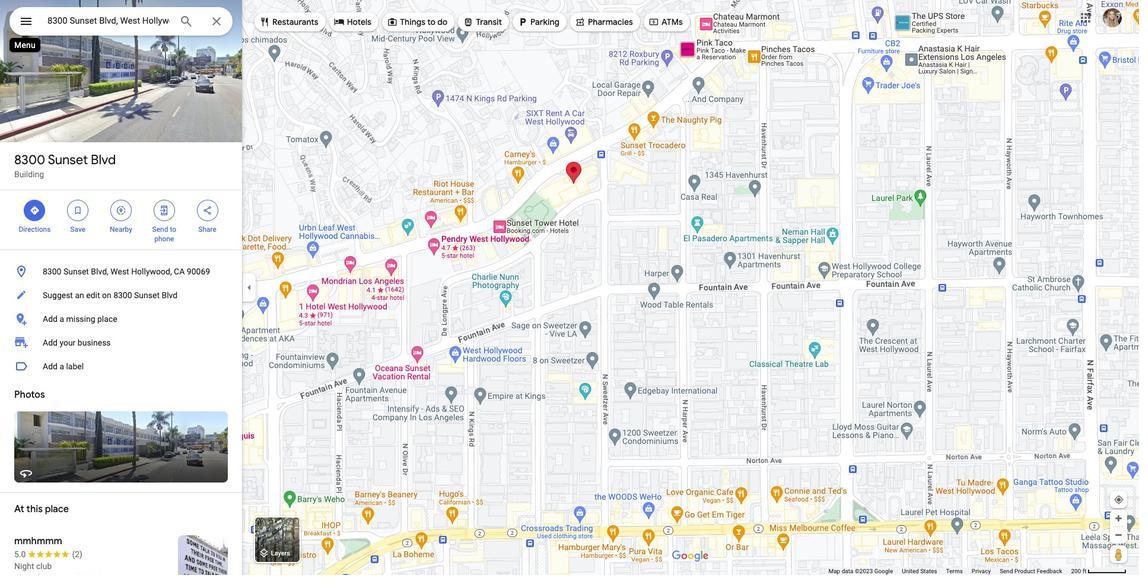 Task type: locate. For each thing, give the bounding box(es) containing it.
200 ft
[[1071, 568, 1087, 575]]

restaurants
[[272, 17, 318, 27]]

to
[[427, 17, 435, 27], [170, 225, 176, 234]]

1 vertical spatial sunset
[[63, 267, 89, 276]]

nearby
[[110, 225, 132, 234]]

8300 right on
[[113, 291, 132, 300]]

send
[[152, 225, 168, 234], [1000, 568, 1013, 575]]

1 horizontal spatial place
[[97, 314, 117, 324]]

building
[[14, 170, 44, 179]]

2 vertical spatial add
[[43, 362, 58, 371]]

0 vertical spatial place
[[97, 314, 117, 324]]

 hotels
[[334, 15, 371, 28]]

terms
[[946, 568, 963, 575]]


[[19, 13, 33, 30]]

a inside button
[[60, 362, 64, 371]]

sunset left blvd, on the left top
[[63, 267, 89, 276]]

3 add from the top
[[43, 362, 58, 371]]

0 vertical spatial send
[[152, 225, 168, 234]]

8300
[[14, 152, 45, 168], [43, 267, 61, 276], [113, 291, 132, 300]]

atms
[[661, 17, 683, 27]]

suggest an edit on 8300 sunset blvd button
[[0, 284, 242, 307]]

add a label
[[43, 362, 84, 371]]

1 a from the top
[[60, 314, 64, 324]]

1 vertical spatial place
[[45, 504, 69, 516]]

1 vertical spatial to
[[170, 225, 176, 234]]

phone
[[154, 235, 174, 243]]

privacy
[[972, 568, 991, 575]]

200
[[1071, 568, 1081, 575]]

footer containing map data ©2023 google
[[828, 568, 1071, 575]]

footer
[[828, 568, 1071, 575]]

blvd up 
[[91, 152, 116, 168]]

0 horizontal spatial to
[[170, 225, 176, 234]]

zoom in image
[[1114, 514, 1123, 523]]

1 vertical spatial a
[[60, 362, 64, 371]]


[[159, 204, 170, 217]]

to left the do
[[427, 17, 435, 27]]

8300 sunset blvd, west hollywood, ca 90069 button
[[0, 260, 242, 284]]

1 vertical spatial send
[[1000, 568, 1013, 575]]

8300 up suggest
[[43, 267, 61, 276]]

at
[[14, 504, 24, 516]]

a left missing
[[60, 314, 64, 324]]

none field inside 8300 sunset blvd, west hollywood, ca 90069 field
[[47, 14, 170, 28]]

ft
[[1083, 568, 1087, 575]]

add inside button
[[43, 314, 58, 324]]


[[648, 15, 659, 28]]

send up "phone"
[[152, 225, 168, 234]]

2 vertical spatial sunset
[[134, 291, 160, 300]]

business
[[78, 338, 111, 348]]

collapse side panel image
[[243, 281, 256, 294]]

send left product
[[1000, 568, 1013, 575]]


[[517, 15, 528, 28]]

map data ©2023 google
[[828, 568, 893, 575]]

add left label
[[43, 362, 58, 371]]

8300 up building
[[14, 152, 45, 168]]

place right this
[[45, 504, 69, 516]]


[[575, 15, 586, 28]]

 search field
[[9, 7, 233, 38]]

add inside button
[[43, 362, 58, 371]]

missing
[[66, 314, 95, 324]]

a for missing
[[60, 314, 64, 324]]

1 horizontal spatial send
[[1000, 568, 1013, 575]]

add left your
[[43, 338, 58, 348]]

a inside button
[[60, 314, 64, 324]]

product
[[1015, 568, 1035, 575]]

sunset
[[48, 152, 88, 168], [63, 267, 89, 276], [134, 291, 160, 300]]

a
[[60, 314, 64, 324], [60, 362, 64, 371]]

1 vertical spatial add
[[43, 338, 58, 348]]

ca
[[174, 267, 185, 276]]

do
[[437, 17, 448, 27]]

night club
[[14, 562, 52, 571]]

to up "phone"
[[170, 225, 176, 234]]

1 horizontal spatial to
[[427, 17, 435, 27]]


[[116, 204, 126, 217]]

0 vertical spatial a
[[60, 314, 64, 324]]

blvd down the ca
[[162, 291, 177, 300]]

 parking
[[517, 15, 559, 28]]

save
[[70, 225, 85, 234]]

send inside send to phone
[[152, 225, 168, 234]]

sunset inside '8300 sunset blvd building'
[[48, 152, 88, 168]]

sunset down hollywood,
[[134, 291, 160, 300]]

0 vertical spatial 8300
[[14, 152, 45, 168]]

place
[[97, 314, 117, 324], [45, 504, 69, 516]]

add down suggest
[[43, 314, 58, 324]]

footer inside the google maps element
[[828, 568, 1071, 575]]

0 vertical spatial blvd
[[91, 152, 116, 168]]

google
[[874, 568, 893, 575]]

blvd inside '8300 sunset blvd building'
[[91, 152, 116, 168]]


[[29, 204, 40, 217]]

united
[[902, 568, 919, 575]]

5.0 stars 2 reviews image
[[14, 549, 82, 561]]

1 vertical spatial blvd
[[162, 291, 177, 300]]

send inside send product feedback button
[[1000, 568, 1013, 575]]

 restaurants
[[259, 15, 318, 28]]

west
[[110, 267, 129, 276]]

(2)
[[72, 550, 82, 559]]

privacy button
[[972, 568, 991, 575]]

blvd
[[91, 152, 116, 168], [162, 291, 177, 300]]

0 vertical spatial sunset
[[48, 152, 88, 168]]

transit
[[476, 17, 502, 27]]

place down on
[[97, 314, 117, 324]]

suggest
[[43, 291, 73, 300]]

sunset for blvd
[[48, 152, 88, 168]]

an
[[75, 291, 84, 300]]

2 a from the top
[[60, 362, 64, 371]]

send for send product feedback
[[1000, 568, 1013, 575]]

add
[[43, 314, 58, 324], [43, 338, 58, 348], [43, 362, 58, 371]]

0 horizontal spatial send
[[152, 225, 168, 234]]

0 vertical spatial to
[[427, 17, 435, 27]]

1 vertical spatial 8300
[[43, 267, 61, 276]]

night
[[14, 562, 34, 571]]

0 horizontal spatial blvd
[[91, 152, 116, 168]]

send product feedback button
[[1000, 568, 1062, 575]]

a left label
[[60, 362, 64, 371]]

8300 sunset blvd building
[[14, 152, 116, 179]]

data
[[842, 568, 853, 575]]

8300 inside '8300 sunset blvd building'
[[14, 152, 45, 168]]

on
[[102, 291, 111, 300]]

2 add from the top
[[43, 338, 58, 348]]

1 add from the top
[[43, 314, 58, 324]]

club
[[36, 562, 52, 571]]

photos
[[14, 389, 45, 401]]

add for add a label
[[43, 362, 58, 371]]

5.0
[[14, 550, 26, 559]]

add a label button
[[0, 355, 242, 379]]

send product feedback
[[1000, 568, 1062, 575]]

sunset up  at the top left of the page
[[48, 152, 88, 168]]

a for label
[[60, 362, 64, 371]]

None field
[[47, 14, 170, 28]]

directions
[[19, 225, 51, 234]]

united states
[[902, 568, 937, 575]]

0 vertical spatial add
[[43, 314, 58, 324]]

8300 Sunset Blvd, West Hollywood, CA 90069 field
[[9, 7, 233, 36]]

1 horizontal spatial blvd
[[162, 291, 177, 300]]



Task type: vqa. For each thing, say whether or not it's contained in the screenshot.
3716 corresponding to Ave
no



Task type: describe. For each thing, give the bounding box(es) containing it.
90069
[[187, 267, 210, 276]]

share
[[198, 225, 216, 234]]

to inside  things to do
[[427, 17, 435, 27]]

©2023
[[855, 568, 873, 575]]

feedback
[[1037, 568, 1062, 575]]

at this place
[[14, 504, 69, 516]]

show street view coverage image
[[1110, 546, 1127, 564]]

map
[[828, 568, 840, 575]]

 button
[[9, 7, 43, 38]]


[[387, 15, 398, 28]]

this
[[26, 504, 43, 516]]

8300 for blvd,
[[43, 267, 61, 276]]

hotels
[[347, 17, 371, 27]]

google maps element
[[0, 0, 1139, 575]]

terms button
[[946, 568, 963, 575]]

zoom out image
[[1114, 531, 1123, 540]]

show your location image
[[1114, 495, 1124, 505]]

edit
[[86, 291, 100, 300]]

your
[[60, 338, 76, 348]]


[[72, 204, 83, 217]]


[[202, 204, 213, 217]]

 things to do
[[387, 15, 448, 28]]

place inside add a missing place button
[[97, 314, 117, 324]]

add your business
[[43, 338, 111, 348]]

add for add your business
[[43, 338, 58, 348]]

 atms
[[648, 15, 683, 28]]

sunset for blvd,
[[63, 267, 89, 276]]

actions for 8300 sunset blvd region
[[0, 190, 242, 250]]

8300 sunset blvd main content
[[0, 0, 242, 575]]

things
[[400, 17, 425, 27]]

send for send to phone
[[152, 225, 168, 234]]

8300 for blvd
[[14, 152, 45, 168]]

add your business link
[[0, 331, 242, 355]]

suggest an edit on 8300 sunset blvd
[[43, 291, 177, 300]]

blvd inside button
[[162, 291, 177, 300]]

hollywood,
[[131, 267, 172, 276]]

pharmacies
[[588, 17, 633, 27]]

add a missing place button
[[0, 307, 242, 331]]

states
[[920, 568, 937, 575]]


[[334, 15, 345, 28]]

google account: michelle dermenjian  
(michelle.dermenjian@adept.ai) image
[[1103, 8, 1122, 27]]

200 ft button
[[1071, 568, 1127, 575]]

add for add a missing place
[[43, 314, 58, 324]]

to inside send to phone
[[170, 225, 176, 234]]

layers
[[271, 550, 290, 558]]

mmhmmm
[[14, 536, 62, 548]]

label
[[66, 362, 84, 371]]

 pharmacies
[[575, 15, 633, 28]]

0 horizontal spatial place
[[45, 504, 69, 516]]

8300 sunset blvd, west hollywood, ca 90069
[[43, 267, 210, 276]]

send to phone
[[152, 225, 176, 243]]

 transit
[[463, 15, 502, 28]]

blvd,
[[91, 267, 108, 276]]

united states button
[[902, 568, 937, 575]]

2 vertical spatial 8300
[[113, 291, 132, 300]]

add a missing place
[[43, 314, 117, 324]]

parking
[[530, 17, 559, 27]]


[[259, 15, 270, 28]]


[[463, 15, 474, 28]]



